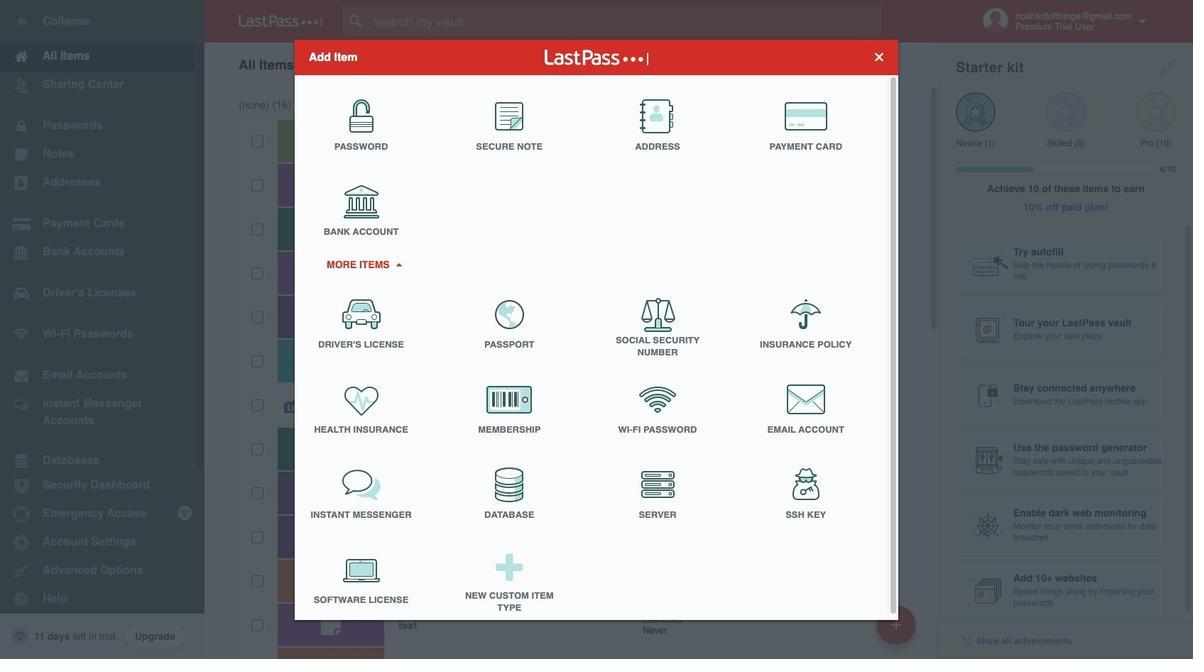 Task type: describe. For each thing, give the bounding box(es) containing it.
vault options navigation
[[205, 43, 939, 85]]

Search search field
[[342, 6, 910, 37]]

search my vault text field
[[342, 6, 910, 37]]

new item image
[[891, 620, 901, 630]]

new item navigation
[[872, 602, 925, 660]]

main navigation navigation
[[0, 0, 205, 660]]

caret right image
[[394, 263, 404, 266]]



Task type: vqa. For each thing, say whether or not it's contained in the screenshot.
Search search box
yes



Task type: locate. For each thing, give the bounding box(es) containing it.
dialog
[[295, 39, 899, 625]]

lastpass image
[[239, 15, 322, 28]]



